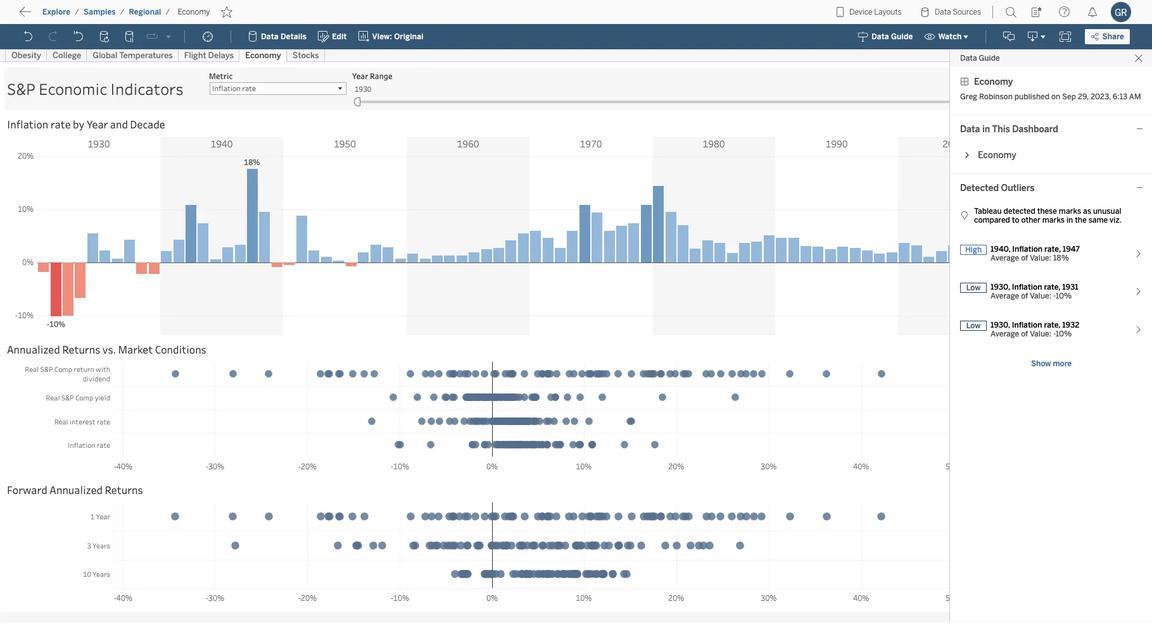 Task type: describe. For each thing, give the bounding box(es) containing it.
skip
[[33, 9, 54, 21]]

3 / from the left
[[166, 8, 170, 16]]

economy element
[[174, 8, 214, 16]]

skip to content
[[33, 9, 109, 21]]

samples link
[[83, 7, 116, 17]]

explore
[[42, 8, 70, 16]]

regional
[[129, 8, 161, 16]]

skip to content link
[[30, 7, 129, 24]]

samples
[[84, 8, 116, 16]]

2 / from the left
[[120, 8, 124, 16]]



Task type: vqa. For each thing, say whether or not it's contained in the screenshot.
/ to the middle
yes



Task type: locate. For each thing, give the bounding box(es) containing it.
regional link
[[128, 7, 162, 17]]

content
[[70, 9, 109, 21]]

explore / samples / regional /
[[42, 8, 170, 16]]

to
[[57, 9, 67, 21]]

0 horizontal spatial /
[[75, 8, 79, 16]]

2 horizontal spatial /
[[166, 8, 170, 16]]

/ right samples link
[[120, 8, 124, 16]]

explore link
[[42, 7, 71, 17]]

economy
[[178, 8, 210, 16]]

/ right to
[[75, 8, 79, 16]]

/
[[75, 8, 79, 16], [120, 8, 124, 16], [166, 8, 170, 16]]

/ right 'regional' link at the top
[[166, 8, 170, 16]]

1 horizontal spatial /
[[120, 8, 124, 16]]

1 / from the left
[[75, 8, 79, 16]]



